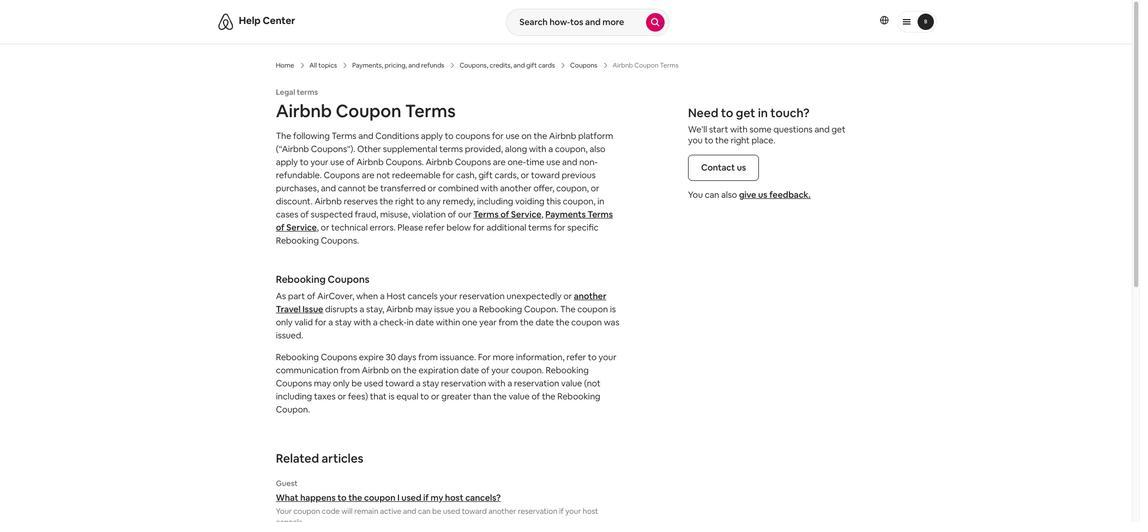 Task type: describe. For each thing, give the bounding box(es) containing it.
issued.
[[276, 330, 303, 341]]

greater
[[442, 391, 471, 403]]

contact
[[702, 162, 735, 173]]

toward inside rebooking coupons expire 30 days from issuance. for more information, refer to your communication from airbnb on the expiration date of your coupon. rebooking coupons may only be used toward a stay reservation with a reservation value (not including taxes or fees) that is equal to or greater than the value of the rebooking coupon.
[[385, 378, 414, 389]]

to up the (not
[[588, 352, 597, 363]]

0 horizontal spatial are
[[362, 170, 375, 181]]

communication
[[276, 365, 339, 376]]

a up equal
[[416, 378, 421, 389]]

1 vertical spatial us
[[759, 189, 768, 201]]

rebooking up communication
[[276, 352, 319, 363]]

coupons link
[[570, 61, 598, 70]]

coupons up aircover,
[[328, 273, 370, 286]]

2 vertical spatial coupon,
[[563, 196, 596, 207]]

rebooking up the (not
[[546, 365, 589, 376]]

aircover,
[[318, 291, 354, 302]]

what happens to the coupon i used if my host cancels? element
[[276, 479, 621, 523]]

issue
[[303, 304, 323, 315]]

(not
[[584, 378, 601, 389]]

including inside rebooking coupons expire 30 days from issuance. for more information, refer to your communication from airbnb on the expiration date of your coupon. rebooking coupons may only be used toward a stay reservation with a reservation value (not including taxes or fees) that is equal to or greater than the value of the rebooking coupon.
[[276, 391, 312, 403]]

right inside "need to get in touch? we'll start with some questions and get you to the right place."
[[731, 135, 750, 146]]

below
[[447, 222, 471, 233]]

as part of aircover, when a host cancels your reservation unexpectedly or
[[276, 291, 574, 302]]

contact us link
[[688, 155, 760, 181]]

rebooking down the (not
[[558, 391, 601, 403]]

0 vertical spatial get
[[736, 105, 756, 121]]

may inside disrupts a stay, airbnb may issue you a rebooking coupon. the coupon is only valid for a stay with a check-in date within one year from the date the coupon was issued.
[[415, 304, 433, 315]]

specific
[[568, 222, 599, 233]]

rebooking inside disrupts a stay, airbnb may issue you a rebooking coupon. the coupon is only valid for a stay with a check-in date within one year from the date the coupon was issued.
[[479, 304, 522, 315]]

payments, pricing, and refunds link
[[352, 61, 445, 70]]

coupons, credits, and gift cards link
[[460, 61, 555, 70]]

be inside guest what happens to the coupon i used if my host cancels? your coupon code will remain active and can be used toward another reservation if your host cancels.
[[433, 507, 442, 517]]

following
[[293, 130, 330, 142]]

terms right our
[[474, 209, 499, 220]]

remain
[[354, 507, 379, 517]]

only inside rebooking coupons expire 30 days from issuance. for more information, refer to your communication from airbnb on the expiration date of your coupon. rebooking coupons may only be used toward a stay reservation with a reservation value (not including taxes or fees) that is equal to or greater than the value of the rebooking coupon.
[[333, 378, 350, 389]]

give
[[739, 189, 757, 201]]

1 vertical spatial coupon,
[[557, 183, 589, 194]]

check-
[[380, 317, 407, 328]]

part
[[288, 291, 305, 302]]

also inside the following terms and conditions apply to coupons for use on the airbnb platform ("airbnb coupons''). other supplemental terms provided, along with a coupon, also apply to your use of airbnb coupons. airbnb coupons are one-time use and non- refundable. coupons are not redeemable for cash, gift cards, or toward previous purchases, and cannot be transferred or combined with another offer, coupon, or discount. airbnb reserves the right to any remedy, including voiding this coupon, in cases of suspected fraud, misuse, violation of our
[[590, 143, 606, 155]]

terms of service link
[[474, 209, 542, 220]]

more
[[493, 352, 514, 363]]

expire
[[359, 352, 384, 363]]

with up time
[[529, 143, 547, 155]]

the inside disrupts a stay, airbnb may issue you a rebooking coupon. the coupon is only valid for a stay with a check-in date within one year from the date the coupon was issued.
[[560, 304, 576, 315]]

0 vertical spatial are
[[493, 157, 506, 168]]

offer,
[[534, 183, 555, 194]]

coupon left was
[[572, 317, 602, 328]]

or left greater
[[431, 391, 440, 403]]

some
[[750, 124, 772, 135]]

coupon up was
[[578, 304, 608, 315]]

disrupts a stay, airbnb may issue you a rebooking coupon. the coupon is only valid for a stay with a check-in date within one year from the date the coupon was issued.
[[276, 304, 620, 341]]

of up additional
[[501, 209, 509, 220]]

1 horizontal spatial use
[[506, 130, 520, 142]]

other
[[357, 143, 381, 155]]

coupons
[[456, 130, 490, 142]]

suspected
[[311, 209, 353, 220]]

code
[[322, 507, 340, 517]]

along
[[505, 143, 527, 155]]

airbnb inside disrupts a stay, airbnb may issue you a rebooking coupon. the coupon is only valid for a stay with a check-in date within one year from the date the coupon was issued.
[[386, 304, 414, 315]]

1 vertical spatial also
[[722, 189, 738, 201]]

for
[[478, 352, 491, 363]]

expiration
[[419, 365, 459, 376]]

terms up conditions
[[405, 100, 456, 122]]

related articles
[[276, 451, 364, 466]]

voiding
[[515, 196, 545, 207]]

of down discount.
[[300, 209, 309, 220]]

taxes
[[314, 391, 336, 403]]

for right below
[[473, 222, 485, 233]]

this
[[547, 196, 561, 207]]

technical
[[331, 222, 368, 233]]

Search how-tos and more search field
[[507, 9, 646, 35]]

cancels?
[[466, 493, 501, 504]]

right inside the following terms and conditions apply to coupons for use on the airbnb platform ("airbnb coupons''). other supplemental terms provided, along with a coupon, also apply to your use of airbnb coupons. airbnb coupons are one-time use and non- refundable. coupons are not redeemable for cash, gift cards, or toward previous purchases, and cannot be transferred or combined with another offer, coupon, or discount. airbnb reserves the right to any remedy, including voiding this coupon, in cases of suspected fraud, misuse, violation of our
[[395, 196, 414, 207]]

0 vertical spatial gift
[[527, 61, 537, 70]]

than
[[473, 391, 492, 403]]

including inside the following terms and conditions apply to coupons for use on the airbnb platform ("airbnb coupons''). other supplemental terms provided, along with a coupon, also apply to your use of airbnb coupons. airbnb coupons are one-time use and non- refundable. coupons are not redeemable for cash, gift cards, or toward previous purchases, and cannot be transferred or combined with another offer, coupon, or discount. airbnb reserves the right to any remedy, including voiding this coupon, in cases of suspected fraud, misuse, violation of our
[[477, 196, 514, 207]]

refunds
[[421, 61, 445, 70]]

toward inside the following terms and conditions apply to coupons for use on the airbnb platform ("airbnb coupons''). other supplemental terms provided, along with a coupon, also apply to your use of airbnb coupons. airbnb coupons are one-time use and non- refundable. coupons are not redeemable for cash, gift cards, or toward previous purchases, and cannot be transferred or combined with another offer, coupon, or discount. airbnb reserves the right to any remedy, including voiding this coupon, in cases of suspected fraud, misuse, violation of our
[[531, 170, 560, 181]]

in inside "need to get in touch? we'll start with some questions and get you to the right place."
[[758, 105, 768, 121]]

30
[[386, 352, 396, 363]]

within
[[436, 317, 460, 328]]

of down coupons'').
[[346, 157, 355, 168]]

0 horizontal spatial host
[[445, 493, 464, 504]]

and right pricing,
[[409, 61, 420, 70]]

1 vertical spatial apply
[[276, 157, 298, 168]]

you inside "need to get in touch? we'll start with some questions and get you to the right place."
[[688, 135, 703, 146]]

when
[[356, 291, 378, 302]]

coupons up cash,
[[455, 157, 491, 168]]

rebooking coupons expire 30 days from issuance. for more information, refer to your communication from airbnb on the expiration date of your coupon. rebooking coupons may only be used toward a stay reservation with a reservation value (not including taxes or fees) that is equal to or greater than the value of the rebooking coupon.
[[276, 352, 617, 416]]

pricing,
[[385, 61, 407, 70]]

equal
[[397, 391, 419, 403]]

or down the one-
[[521, 170, 529, 181]]

0 vertical spatial ,
[[542, 209, 544, 220]]

stay,
[[366, 304, 384, 315]]

we'll
[[688, 124, 708, 135]]

valid
[[295, 317, 313, 328]]

only inside disrupts a stay, airbnb may issue you a rebooking coupon. the coupon is only valid for a stay with a check-in date within one year from the date the coupon was issued.
[[276, 317, 293, 328]]

legal
[[276, 87, 295, 97]]

can inside guest what happens to the coupon i used if my host cancels? your coupon code will remain active and can be used toward another reservation if your host cancels.
[[418, 507, 431, 517]]

or left 'fees)'
[[338, 391, 346, 403]]

rebooking coupons
[[276, 273, 370, 286]]

another inside the following terms and conditions apply to coupons for use on the airbnb platform ("airbnb coupons''). other supplemental terms provided, along with a coupon, also apply to your use of airbnb coupons. airbnb coupons are one-time use and non- refundable. coupons are not redeemable for cash, gift cards, or toward previous purchases, and cannot be transferred or combined with another offer, coupon, or discount. airbnb reserves the right to any remedy, including voiding this coupon, in cases of suspected fraud, misuse, violation of our
[[500, 183, 532, 194]]

and up previous
[[562, 157, 578, 168]]

coupon. inside disrupts a stay, airbnb may issue you a rebooking coupon. the coupon is only valid for a stay with a check-in date within one year from the date the coupon was issued.
[[524, 304, 559, 315]]

give us feedback. link
[[739, 189, 811, 201]]

of down the 'for'
[[481, 365, 490, 376]]

reserves
[[344, 196, 378, 207]]

to left any
[[416, 196, 425, 207]]

0 vertical spatial terms
[[297, 87, 318, 97]]

airbnb left platform
[[549, 130, 577, 142]]

0 vertical spatial coupon,
[[555, 143, 588, 155]]

one
[[462, 317, 478, 328]]

coupons up cannot
[[324, 170, 360, 181]]

another inside another travel issue
[[574, 291, 607, 302]]

0 vertical spatial apply
[[421, 130, 443, 142]]

2 horizontal spatial date
[[536, 317, 554, 328]]

coupons,
[[460, 61, 488, 70]]

coupons, credits, and gift cards
[[460, 61, 555, 70]]

all topics
[[310, 61, 337, 70]]

1 vertical spatial host
[[583, 507, 599, 517]]

airbnb down legal terms
[[276, 100, 332, 122]]

and inside "need to get in touch? we'll start with some questions and get you to the right place."
[[815, 124, 830, 135]]

your inside guest what happens to the coupon i used if my host cancels? your coupon code will remain active and can be used toward another reservation if your host cancels.
[[566, 507, 581, 517]]

0 horizontal spatial if
[[423, 493, 429, 504]]

of down coupon.
[[532, 391, 540, 403]]

a left host on the bottom of the page
[[380, 291, 385, 302]]

("airbnb
[[276, 143, 309, 155]]

coupon
[[336, 100, 402, 122]]

the following terms and conditions apply to coupons for use on the airbnb platform ("airbnb coupons''). other supplemental terms provided, along with a coupon, also apply to your use of airbnb coupons. airbnb coupons are one-time use and non- refundable. coupons are not redeemable for cash, gift cards, or toward previous purchases, and cannot be transferred or combined with another offer, coupon, or discount. airbnb reserves the right to any remedy, including voiding this coupon, in cases of suspected fraud, misuse, violation of our
[[276, 130, 614, 220]]

2 horizontal spatial used
[[443, 507, 460, 517]]

payments, pricing, and refunds
[[352, 61, 445, 70]]

1 horizontal spatial if
[[559, 507, 564, 517]]

topics
[[319, 61, 337, 70]]

airbnb inside rebooking coupons expire 30 days from issuance. for more information, refer to your communication from airbnb on the expiration date of your coupon. rebooking coupons may only be used toward a stay reservation with a reservation value (not including taxes or fees) that is equal to or greater than the value of the rebooking coupon.
[[362, 365, 389, 376]]

0 horizontal spatial date
[[416, 317, 434, 328]]

purchases,
[[276, 183, 319, 194]]

refer inside , or technical errors. please refer below for additional terms for specific rebooking coupons.
[[425, 222, 445, 233]]

with inside "need to get in touch? we'll start with some questions and get you to the right place."
[[731, 124, 748, 135]]

airbnb down other
[[357, 157, 384, 168]]

credits,
[[490, 61, 512, 70]]

to inside guest what happens to the coupon i used if my host cancels? your coupon code will remain active and can be used toward another reservation if your host cancels.
[[338, 493, 347, 504]]

terms inside , or technical errors. please refer below for additional terms for specific rebooking coupons.
[[529, 222, 552, 233]]

discount.
[[276, 196, 313, 207]]

to right equal
[[421, 391, 429, 403]]

all
[[310, 61, 317, 70]]

will
[[342, 507, 353, 517]]

cannot
[[338, 183, 366, 194]]

of inside payments terms of service
[[276, 222, 285, 233]]

1 vertical spatial from
[[418, 352, 438, 363]]

help
[[239, 14, 261, 27]]

disrupts
[[325, 304, 358, 315]]

or right unexpectedly at the left of page
[[564, 291, 572, 302]]

be inside the following terms and conditions apply to coupons for use on the airbnb platform ("airbnb coupons''). other supplemental terms provided, along with a coupon, also apply to your use of airbnb coupons. airbnb coupons are one-time use and non- refundable. coupons are not redeemable for cash, gift cards, or toward previous purchases, and cannot be transferred or combined with another offer, coupon, or discount. airbnb reserves the right to any remedy, including voiding this coupon, in cases of suspected fraud, misuse, violation of our
[[368, 183, 379, 194]]

articles
[[322, 451, 364, 466]]

a left stay,
[[360, 304, 364, 315]]

and left cannot
[[321, 183, 336, 194]]

, inside , or technical errors. please refer below for additional terms for specific rebooking coupons.
[[317, 222, 319, 233]]

feedback.
[[770, 189, 811, 201]]

one-
[[508, 157, 526, 168]]

need
[[688, 105, 719, 121]]

rebooking up part
[[276, 273, 326, 286]]

to up start at the right top of page
[[721, 105, 734, 121]]

your
[[276, 507, 292, 517]]

happens
[[300, 493, 336, 504]]

1 vertical spatial used
[[402, 493, 422, 504]]

gift inside the following terms and conditions apply to coupons for use on the airbnb platform ("airbnb coupons''). other supplemental terms provided, along with a coupon, also apply to your use of airbnb coupons. airbnb coupons are one-time use and non- refundable. coupons are not redeemable for cash, gift cards, or toward previous purchases, and cannot be transferred or combined with another offer, coupon, or discount. airbnb reserves the right to any remedy, including voiding this coupon, in cases of suspected fraud, misuse, violation of our
[[479, 170, 493, 181]]



Task type: locate. For each thing, give the bounding box(es) containing it.
from right 'year'
[[499, 317, 518, 328]]

1 vertical spatial stay
[[423, 378, 439, 389]]

on
[[522, 130, 532, 142], [391, 365, 401, 376]]

you
[[688, 189, 703, 201]]

0 horizontal spatial get
[[736, 105, 756, 121]]

0 horizontal spatial also
[[590, 143, 606, 155]]

payments terms of service
[[276, 209, 613, 233]]

0 vertical spatial refer
[[425, 222, 445, 233]]

or up any
[[428, 183, 436, 194]]

stay inside rebooking coupons expire 30 days from issuance. for more information, refer to your communication from airbnb on the expiration date of your coupon. rebooking coupons may only be used toward a stay reservation with a reservation value (not including taxes or fees) that is equal to or greater than the value of the rebooking coupon.
[[423, 378, 439, 389]]

1 horizontal spatial host
[[583, 507, 599, 517]]

0 vertical spatial including
[[477, 196, 514, 207]]

1 vertical spatial if
[[559, 507, 564, 517]]

0 horizontal spatial can
[[418, 507, 431, 517]]

payments,
[[352, 61, 383, 70]]

rebooking down cases
[[276, 235, 319, 247]]

be down not
[[368, 183, 379, 194]]

legal terms
[[276, 87, 318, 97]]

coupon, down previous
[[557, 183, 589, 194]]

, or technical errors. please refer below for additional terms for specific rebooking coupons.
[[276, 222, 599, 247]]

redeemable
[[392, 170, 441, 181]]

1 vertical spatial be
[[352, 378, 362, 389]]

0 horizontal spatial in
[[407, 317, 414, 328]]

1 vertical spatial right
[[395, 196, 414, 207]]

another down cancels?
[[489, 507, 517, 517]]

0 vertical spatial you
[[688, 135, 703, 146]]

the up ("airbnb
[[276, 130, 291, 142]]

terms inside the following terms and conditions apply to coupons for use on the airbnb platform ("airbnb coupons''). other supplemental terms provided, along with a coupon, also apply to your use of airbnb coupons. airbnb coupons are one-time use and non- refundable. coupons are not redeemable for cash, gift cards, or toward previous purchases, and cannot be transferred or combined with another offer, coupon, or discount. airbnb reserves the right to any remedy, including voiding this coupon, in cases of suspected fraud, misuse, violation of our
[[440, 143, 463, 155]]

right down transferred at the top
[[395, 196, 414, 207]]

0 vertical spatial used
[[364, 378, 384, 389]]

are left not
[[362, 170, 375, 181]]

terms inside payments terms of service
[[588, 209, 613, 220]]

used down 'what happens to the coupon i used if my host cancels?' link
[[443, 507, 460, 517]]

0 horizontal spatial used
[[364, 378, 384, 389]]

for up combined
[[443, 170, 454, 181]]

1 vertical spatial refer
[[567, 352, 586, 363]]

you inside disrupts a stay, airbnb may issue you a rebooking coupon. the coupon is only valid for a stay with a check-in date within one year from the date the coupon was issued.
[[456, 304, 471, 315]]

on down 30
[[391, 365, 401, 376]]

1 horizontal spatial from
[[418, 352, 438, 363]]

in up the 'some'
[[758, 105, 768, 121]]

and inside guest what happens to the coupon i used if my host cancels? your coupon code will remain active and can be used toward another reservation if your host cancels.
[[403, 507, 416, 517]]

0 vertical spatial us
[[737, 162, 747, 173]]

coupons. inside the following terms and conditions apply to coupons for use on the airbnb platform ("airbnb coupons''). other supplemental terms provided, along with a coupon, also apply to your use of airbnb coupons. airbnb coupons are one-time use and non- refundable. coupons are not redeemable for cash, gift cards, or toward previous purchases, and cannot be transferred or combined with another offer, coupon, or discount. airbnb reserves the right to any remedy, including voiding this coupon, in cases of suspected fraud, misuse, violation of our
[[386, 157, 424, 168]]

0 horizontal spatial may
[[314, 378, 331, 389]]

coupon. inside rebooking coupons expire 30 days from issuance. for more information, refer to your communication from airbnb on the expiration date of your coupon. rebooking coupons may only be used toward a stay reservation with a reservation value (not including taxes or fees) that is equal to or greater than the value of the rebooking coupon.
[[276, 404, 310, 416]]

airbnb
[[276, 100, 332, 122], [549, 130, 577, 142], [357, 157, 384, 168], [426, 157, 453, 168], [315, 196, 342, 207], [386, 304, 414, 315], [362, 365, 389, 376]]

cards,
[[495, 170, 519, 181]]

our
[[458, 209, 472, 220]]

0 vertical spatial right
[[731, 135, 750, 146]]

1 horizontal spatial including
[[477, 196, 514, 207]]

with down stay,
[[354, 317, 371, 328]]

of up issue
[[307, 291, 316, 302]]

be up 'fees)'
[[352, 378, 362, 389]]

with inside disrupts a stay, airbnb may issue you a rebooking coupon. the coupon is only valid for a stay with a check-in date within one year from the date the coupon was issued.
[[354, 317, 371, 328]]

previous
[[562, 170, 596, 181]]

use
[[506, 130, 520, 142], [330, 157, 344, 168], [547, 157, 561, 168]]

additional
[[487, 222, 527, 233]]

1 vertical spatial you
[[456, 304, 471, 315]]

a down 'disrupts'
[[329, 317, 333, 328]]

date down issuance.
[[461, 365, 479, 376]]

including
[[477, 196, 514, 207], [276, 391, 312, 403]]

in inside disrupts a stay, airbnb may issue you a rebooking coupon. the coupon is only valid for a stay with a check-in date within one year from the date the coupon was issued.
[[407, 317, 414, 328]]

1 horizontal spatial apply
[[421, 130, 443, 142]]

1 vertical spatial toward
[[385, 378, 414, 389]]

only down travel
[[276, 317, 293, 328]]

may up taxes
[[314, 378, 331, 389]]

right left place.
[[731, 135, 750, 146]]

to
[[721, 105, 734, 121], [445, 130, 454, 142], [705, 135, 714, 146], [300, 157, 309, 168], [416, 196, 425, 207], [588, 352, 597, 363], [421, 391, 429, 403], [338, 493, 347, 504]]

0 vertical spatial only
[[276, 317, 293, 328]]

any
[[427, 196, 441, 207]]

0 horizontal spatial toward
[[385, 378, 414, 389]]

of
[[346, 157, 355, 168], [300, 209, 309, 220], [448, 209, 456, 220], [501, 209, 509, 220], [276, 222, 285, 233], [307, 291, 316, 302], [481, 365, 490, 376], [532, 391, 540, 403]]

coupons left expire
[[321, 352, 357, 363]]

help center
[[239, 14, 295, 27]]

for down issue
[[315, 317, 327, 328]]

0 horizontal spatial including
[[276, 391, 312, 403]]

of down cases
[[276, 222, 285, 233]]

2 vertical spatial used
[[443, 507, 460, 517]]

days
[[398, 352, 417, 363]]

coupons down communication
[[276, 378, 312, 389]]

coupon.
[[511, 365, 544, 376]]

1 vertical spatial ,
[[317, 222, 319, 233]]

0 horizontal spatial gift
[[479, 170, 493, 181]]

0 horizontal spatial from
[[341, 365, 360, 376]]

on inside rebooking coupons expire 30 days from issuance. for more information, refer to your communication from airbnb on the expiration date of your coupon. rebooking coupons may only be used toward a stay reservation with a reservation value (not including taxes or fees) that is equal to or greater than the value of the rebooking coupon.
[[391, 365, 401, 376]]

was
[[604, 317, 620, 328]]

of left our
[[448, 209, 456, 220]]

reservation inside guest what happens to the coupon i used if my host cancels? your coupon code will remain active and can be used toward another reservation if your host cancels.
[[518, 507, 558, 517]]

host
[[387, 291, 406, 302]]

to down need at the right of the page
[[705, 135, 714, 146]]

with
[[731, 124, 748, 135], [529, 143, 547, 155], [481, 183, 498, 194], [354, 317, 371, 328], [488, 378, 506, 389]]

1 vertical spatial gift
[[479, 170, 493, 181]]

to up refundable.
[[300, 157, 309, 168]]

2 horizontal spatial from
[[499, 317, 518, 328]]

with up than
[[488, 378, 506, 389]]

a down stay,
[[373, 317, 378, 328]]

transferred
[[381, 183, 426, 194]]

refer inside rebooking coupons expire 30 days from issuance. for more information, refer to your communication from airbnb on the expiration date of your coupon. rebooking coupons may only be used toward a stay reservation with a reservation value (not including taxes or fees) that is equal to or greater than the value of the rebooking coupon.
[[567, 352, 586, 363]]

time
[[526, 157, 545, 168]]

misuse,
[[380, 209, 410, 220]]

1 vertical spatial is
[[389, 391, 395, 403]]

gift
[[527, 61, 537, 70], [479, 170, 493, 181]]

is inside disrupts a stay, airbnb may issue you a rebooking coupon. the coupon is only valid for a stay with a check-in date within one year from the date the coupon was issued.
[[610, 304, 616, 315]]

,
[[542, 209, 544, 220], [317, 222, 319, 233]]

another down the cards,
[[500, 183, 532, 194]]

issuance.
[[440, 352, 476, 363]]

rebooking inside , or technical errors. please refer below for additional terms for specific rebooking coupons.
[[276, 235, 319, 247]]

questions
[[774, 124, 813, 135]]

place.
[[752, 135, 776, 146]]

or down suspected on the top
[[321, 222, 329, 233]]

payments terms of service link
[[276, 209, 613, 233]]

touch?
[[771, 105, 810, 121]]

for down payments
[[554, 222, 566, 233]]

is inside rebooking coupons expire 30 days from issuance. for more information, refer to your communication from airbnb on the expiration date of your coupon. rebooking coupons may only be used toward a stay reservation with a reservation value (not including taxes or fees) that is equal to or greater than the value of the rebooking coupon.
[[389, 391, 395, 403]]

refer
[[425, 222, 445, 233], [567, 352, 586, 363]]

coupon down the happens
[[294, 507, 320, 517]]

that
[[370, 391, 387, 403]]

1 vertical spatial value
[[509, 391, 530, 403]]

unexpectedly
[[507, 291, 562, 302]]

terms down voiding on the left of the page
[[529, 222, 552, 233]]

coupon.
[[524, 304, 559, 315], [276, 404, 310, 416]]

a up one
[[473, 304, 477, 315]]

issue
[[434, 304, 454, 315]]

0 horizontal spatial coupons.
[[321, 235, 359, 247]]

1 vertical spatial the
[[560, 304, 576, 315]]

0 horizontal spatial value
[[509, 391, 530, 403]]

please
[[398, 222, 423, 233]]

another inside guest what happens to the coupon i used if my host cancels? your coupon code will remain active and can be used toward another reservation if your host cancels.
[[489, 507, 517, 517]]

to left 'coupons'
[[445, 130, 454, 142]]

1 horizontal spatial service
[[511, 209, 542, 220]]

with right start at the right top of page
[[731, 124, 748, 135]]

from down expire
[[341, 365, 360, 376]]

coupon up active
[[364, 493, 396, 504]]

used inside rebooking coupons expire 30 days from issuance. for more information, refer to your communication from airbnb on the expiration date of your coupon. rebooking coupons may only be used toward a stay reservation with a reservation value (not including taxes or fees) that is equal to or greater than the value of the rebooking coupon.
[[364, 378, 384, 389]]

0 vertical spatial value
[[561, 378, 582, 389]]

2 horizontal spatial terms
[[529, 222, 552, 233]]

in inside the following terms and conditions apply to coupons for use on the airbnb platform ("airbnb coupons''). other supplemental terms provided, along with a coupon, also apply to your use of airbnb coupons. airbnb coupons are one-time use and non- refundable. coupons are not redeemable for cash, gift cards, or toward previous purchases, and cannot be transferred or combined with another offer, coupon, or discount. airbnb reserves the right to any remedy, including voiding this coupon, in cases of suspected fraud, misuse, violation of our
[[598, 196, 605, 207]]

us right contact
[[737, 162, 747, 173]]

another travel issue link
[[276, 291, 607, 315]]

the inside guest what happens to the coupon i used if my host cancels? your coupon code will remain active and can be used toward another reservation if your host cancels.
[[349, 493, 362, 504]]

1 horizontal spatial value
[[561, 378, 582, 389]]

1 vertical spatial only
[[333, 378, 350, 389]]

0 horizontal spatial coupon.
[[276, 404, 310, 416]]

or inside , or technical errors. please refer below for additional terms for specific rebooking coupons.
[[321, 222, 329, 233]]

1 horizontal spatial us
[[759, 189, 768, 201]]

us
[[737, 162, 747, 173], [759, 189, 768, 201]]

need to get in touch? we'll start with some questions and get you to the right place.
[[688, 105, 846, 146]]

1 horizontal spatial get
[[832, 124, 846, 135]]

2 horizontal spatial be
[[433, 507, 442, 517]]

1 vertical spatial including
[[276, 391, 312, 403]]

what
[[276, 493, 299, 504]]

0 vertical spatial coupons.
[[386, 157, 424, 168]]

and right credits,
[[514, 61, 525, 70]]

0 vertical spatial may
[[415, 304, 433, 315]]

use up along
[[506, 130, 520, 142]]

platform
[[579, 130, 614, 142]]

from up expiration
[[418, 352, 438, 363]]

, down voiding on the left of the page
[[542, 209, 544, 220]]

1 horizontal spatial used
[[402, 493, 422, 504]]

service down voiding on the left of the page
[[511, 209, 542, 220]]

0 horizontal spatial is
[[389, 391, 395, 403]]

date down unexpectedly at the left of page
[[536, 317, 554, 328]]

0 vertical spatial stay
[[335, 317, 352, 328]]

travel
[[276, 304, 301, 315]]

is up was
[[610, 304, 616, 315]]

be inside rebooking coupons expire 30 days from issuance. for more information, refer to your communication from airbnb on the expiration date of your coupon. rebooking coupons may only be used toward a stay reservation with a reservation value (not including taxes or fees) that is equal to or greater than the value of the rebooking coupon.
[[352, 378, 362, 389]]

toward up the "offer,"
[[531, 170, 560, 181]]

1 vertical spatial get
[[832, 124, 846, 135]]

rebooking up 'year'
[[479, 304, 522, 315]]

your inside the following terms and conditions apply to coupons for use on the airbnb platform ("airbnb coupons''). other supplemental terms provided, along with a coupon, also apply to your use of airbnb coupons. airbnb coupons are one-time use and non- refundable. coupons are not redeemable for cash, gift cards, or toward previous purchases, and cannot be transferred or combined with another offer, coupon, or discount. airbnb reserves the right to any remedy, including voiding this coupon, in cases of suspected fraud, misuse, violation of our
[[311, 157, 329, 168]]

center
[[263, 14, 295, 27]]

be
[[368, 183, 379, 194], [352, 378, 362, 389], [433, 507, 442, 517]]

value down coupon.
[[509, 391, 530, 403]]

coupons right cards at the left of the page
[[570, 61, 598, 70]]

a down coupon.
[[508, 378, 512, 389]]

0 horizontal spatial use
[[330, 157, 344, 168]]

be down my
[[433, 507, 442, 517]]

None search field
[[506, 9, 670, 36]]

0 horizontal spatial you
[[456, 304, 471, 315]]

you up one
[[456, 304, 471, 315]]

1 horizontal spatial the
[[560, 304, 576, 315]]

a right along
[[549, 143, 553, 155]]

1 horizontal spatial coupon.
[[524, 304, 559, 315]]

terms right legal
[[297, 87, 318, 97]]

for up provided,
[[492, 130, 504, 142]]

if
[[423, 493, 429, 504], [559, 507, 564, 517]]

0 vertical spatial host
[[445, 493, 464, 504]]

2 vertical spatial terms
[[529, 222, 552, 233]]

1 horizontal spatial are
[[493, 157, 506, 168]]

1 vertical spatial in
[[598, 196, 605, 207]]

0 horizontal spatial only
[[276, 317, 293, 328]]

and up other
[[359, 130, 374, 142]]

coupon,
[[555, 143, 588, 155], [557, 183, 589, 194], [563, 196, 596, 207]]

non-
[[580, 157, 598, 168]]

with inside rebooking coupons expire 30 days from issuance. for more information, refer to your communication from airbnb on the expiration date of your coupon. rebooking coupons may only be used toward a stay reservation with a reservation value (not including taxes or fees) that is equal to or greater than the value of the rebooking coupon.
[[488, 378, 506, 389]]

service inside payments terms of service
[[287, 222, 317, 233]]

main navigation menu image
[[918, 14, 934, 30]]

or down previous
[[591, 183, 600, 194]]

toward
[[531, 170, 560, 181], [385, 378, 414, 389], [462, 507, 487, 517]]

0 vertical spatial can
[[705, 189, 720, 201]]

stay inside disrupts a stay, airbnb may issue you a rebooking coupon. the coupon is only valid for a stay with a check-in date within one year from the date the coupon was issued.
[[335, 317, 352, 328]]

date left within on the bottom left of page
[[416, 317, 434, 328]]

another travel issue
[[276, 291, 607, 315]]

us right give
[[759, 189, 768, 201]]

, down suspected on the top
[[317, 222, 319, 233]]

from inside disrupts a stay, airbnb may issue you a rebooking coupon. the coupon is only valid for a stay with a check-in date within one year from the date the coupon was issued.
[[499, 317, 518, 328]]

can
[[705, 189, 720, 201], [418, 507, 431, 517]]

in down cancels
[[407, 317, 414, 328]]

airbnb up redeemable
[[426, 157, 453, 168]]

0 horizontal spatial ,
[[317, 222, 319, 233]]

violation
[[412, 209, 446, 220]]

right
[[731, 135, 750, 146], [395, 196, 414, 207]]

2 vertical spatial from
[[341, 365, 360, 376]]

may inside rebooking coupons expire 30 days from issuance. for more information, refer to your communication from airbnb on the expiration date of your coupon. rebooking coupons may only be used toward a stay reservation with a reservation value (not including taxes or fees) that is equal to or greater than the value of the rebooking coupon.
[[314, 378, 331, 389]]

may down as part of aircover, when a host cancels your reservation unexpectedly or on the bottom
[[415, 304, 433, 315]]

airbnb up suspected on the top
[[315, 196, 342, 207]]

you can also give us feedback.
[[688, 189, 811, 201]]

1 vertical spatial on
[[391, 365, 401, 376]]

can down 'what happens to the coupon i used if my host cancels?' link
[[418, 507, 431, 517]]

your
[[311, 157, 329, 168], [440, 291, 458, 302], [599, 352, 617, 363], [492, 365, 510, 376], [566, 507, 581, 517]]

to up will
[[338, 493, 347, 504]]

coupons. down supplemental
[[386, 157, 424, 168]]

toward inside guest what happens to the coupon i used if my host cancels? your coupon code will remain active and can be used toward another reservation if your host cancels.
[[462, 507, 487, 517]]

the inside the following terms and conditions apply to coupons for use on the airbnb platform ("airbnb coupons''). other supplemental terms provided, along with a coupon, also apply to your use of airbnb coupons. airbnb coupons are one-time use and non- refundable. coupons are not redeemable for cash, gift cards, or toward previous purchases, and cannot be transferred or combined with another offer, coupon, or discount. airbnb reserves the right to any remedy, including voiding this coupon, in cases of suspected fraud, misuse, violation of our
[[276, 130, 291, 142]]

with down the cards,
[[481, 183, 498, 194]]

another up was
[[574, 291, 607, 302]]

the
[[534, 130, 547, 142], [716, 135, 729, 146], [380, 196, 393, 207], [520, 317, 534, 328], [556, 317, 570, 328], [403, 365, 417, 376], [493, 391, 507, 403], [542, 391, 556, 403], [349, 493, 362, 504]]

cases
[[276, 209, 299, 220]]

coupons. inside , or technical errors. please refer below for additional terms for specific rebooking coupons.
[[321, 235, 359, 247]]

date inside rebooking coupons expire 30 days from issuance. for more information, refer to your communication from airbnb on the expiration date of your coupon. rebooking coupons may only be used toward a stay reservation with a reservation value (not including taxes or fees) that is equal to or greater than the value of the rebooking coupon.
[[461, 365, 479, 376]]

for
[[492, 130, 504, 142], [443, 170, 454, 181], [473, 222, 485, 233], [554, 222, 566, 233], [315, 317, 327, 328]]

coupons
[[570, 61, 598, 70], [455, 157, 491, 168], [324, 170, 360, 181], [328, 273, 370, 286], [321, 352, 357, 363], [276, 378, 312, 389]]

refer down violation
[[425, 222, 445, 233]]

refundable.
[[276, 170, 322, 181]]

1 horizontal spatial can
[[705, 189, 720, 201]]

on inside the following terms and conditions apply to coupons for use on the airbnb platform ("airbnb coupons''). other supplemental terms provided, along with a coupon, also apply to your use of airbnb coupons. airbnb coupons are one-time use and non- refundable. coupons are not redeemable for cash, gift cards, or toward previous purchases, and cannot be transferred or combined with another offer, coupon, or discount. airbnb reserves the right to any remedy, including voiding this coupon, in cases of suspected fraud, misuse, violation of our
[[522, 130, 532, 142]]

what happens to the coupon i used if my host cancels? link
[[276, 493, 621, 504]]

the inside "need to get in touch? we'll start with some questions and get you to the right place."
[[716, 135, 729, 146]]

contact us
[[702, 162, 747, 173]]

cancels
[[408, 291, 438, 302]]

for inside disrupts a stay, airbnb may issue you a rebooking coupon. the coupon is only valid for a stay with a check-in date within one year from the date the coupon was issued.
[[315, 317, 327, 328]]

2 vertical spatial another
[[489, 507, 517, 517]]

guest
[[276, 479, 298, 489]]

a
[[549, 143, 553, 155], [380, 291, 385, 302], [360, 304, 364, 315], [473, 304, 477, 315], [329, 317, 333, 328], [373, 317, 378, 328], [416, 378, 421, 389], [508, 378, 512, 389]]

a inside the following terms and conditions apply to coupons for use on the airbnb platform ("airbnb coupons''). other supplemental terms provided, along with a coupon, also apply to your use of airbnb coupons. airbnb coupons are one-time use and non- refundable. coupons are not redeemable for cash, gift cards, or toward previous purchases, and cannot be transferred or combined with another offer, coupon, or discount. airbnb reserves the right to any remedy, including voiding this coupon, in cases of suspected fraud, misuse, violation of our
[[549, 143, 553, 155]]

1 horizontal spatial right
[[731, 135, 750, 146]]

0 vertical spatial also
[[590, 143, 606, 155]]

my
[[431, 493, 443, 504]]

0 horizontal spatial on
[[391, 365, 401, 376]]

1 horizontal spatial in
[[598, 196, 605, 207]]

payments
[[546, 209, 586, 220]]

1 horizontal spatial ,
[[542, 209, 544, 220]]

0 vertical spatial service
[[511, 209, 542, 220]]

0 vertical spatial toward
[[531, 170, 560, 181]]

airbnb homepage image
[[217, 13, 235, 31]]

2 horizontal spatial toward
[[531, 170, 560, 181]]

and
[[409, 61, 420, 70], [514, 61, 525, 70], [815, 124, 830, 135], [359, 130, 374, 142], [562, 157, 578, 168], [321, 183, 336, 194], [403, 507, 416, 517]]

airbnb down host on the bottom of the page
[[386, 304, 414, 315]]

as
[[276, 291, 286, 302]]

0 horizontal spatial right
[[395, 196, 414, 207]]

get up the 'some'
[[736, 105, 756, 121]]

active
[[380, 507, 402, 517]]

0 vertical spatial if
[[423, 493, 429, 504]]

2 horizontal spatial use
[[547, 157, 561, 168]]

terms inside the following terms and conditions apply to coupons for use on the airbnb platform ("airbnb coupons''). other supplemental terms provided, along with a coupon, also apply to your use of airbnb coupons. airbnb coupons are one-time use and non- refundable. coupons are not redeemable for cash, gift cards, or toward previous purchases, and cannot be transferred or combined with another offer, coupon, or discount. airbnb reserves the right to any remedy, including voiding this coupon, in cases of suspected fraud, misuse, violation of our
[[332, 130, 357, 142]]

also
[[590, 143, 606, 155], [722, 189, 738, 201]]

including up terms of service link
[[477, 196, 514, 207]]

start
[[709, 124, 729, 135]]

1 horizontal spatial terms
[[440, 143, 463, 155]]

date
[[416, 317, 434, 328], [536, 317, 554, 328], [461, 365, 479, 376]]

1 horizontal spatial gift
[[527, 61, 537, 70]]

apply up supplemental
[[421, 130, 443, 142]]

1 vertical spatial coupons.
[[321, 235, 359, 247]]

coupon
[[578, 304, 608, 315], [572, 317, 602, 328], [364, 493, 396, 504], [294, 507, 320, 517]]

0 vertical spatial the
[[276, 130, 291, 142]]

coupon, up the non- at the top of page
[[555, 143, 588, 155]]

0 horizontal spatial terms
[[297, 87, 318, 97]]

coupon. down communication
[[276, 404, 310, 416]]

help center link
[[239, 14, 295, 27]]

2 vertical spatial in
[[407, 317, 414, 328]]

refer up the (not
[[567, 352, 586, 363]]

stay
[[335, 317, 352, 328], [423, 378, 439, 389]]

0 vertical spatial on
[[522, 130, 532, 142]]



Task type: vqa. For each thing, say whether or not it's contained in the screenshot.
the right are
yes



